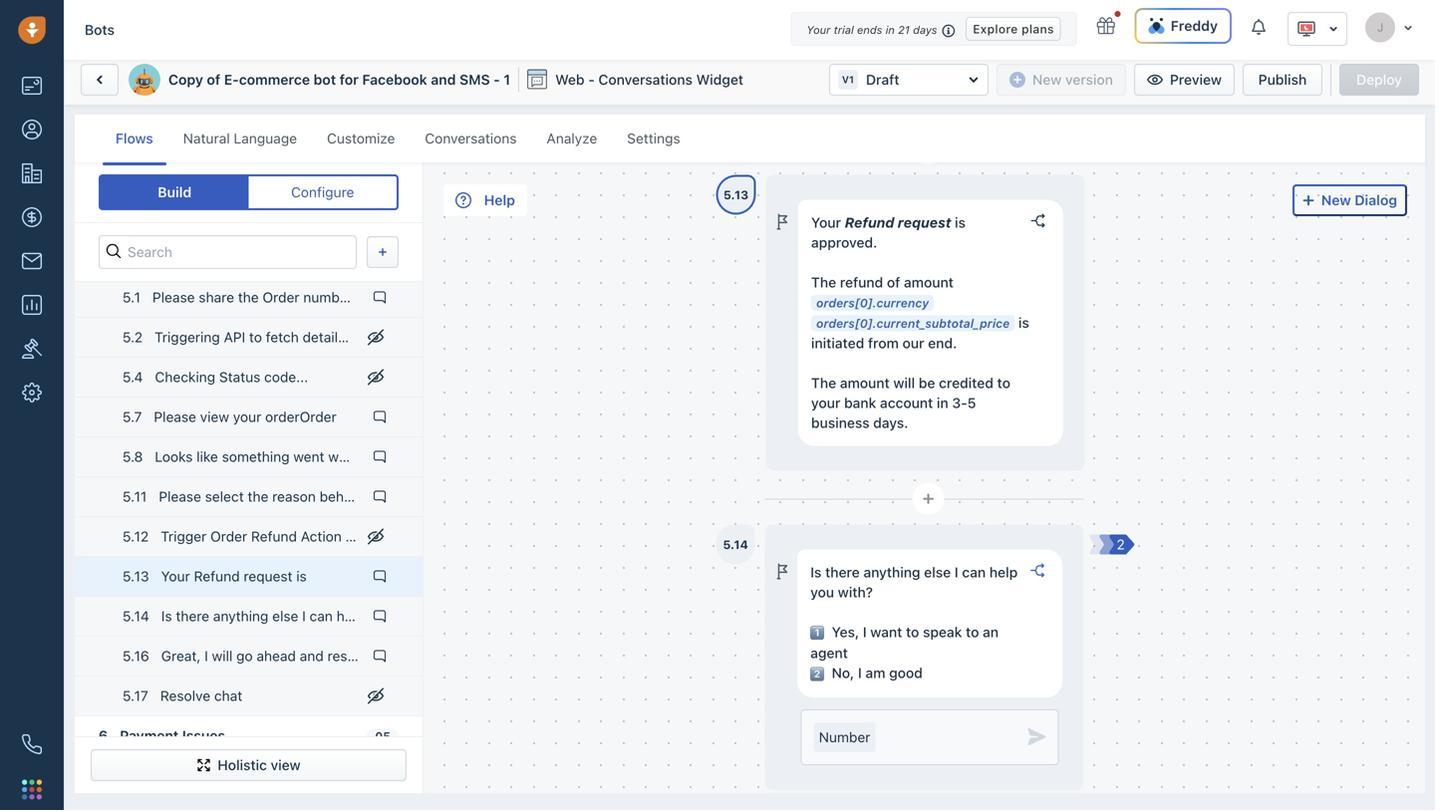 Task type: describe. For each thing, give the bounding box(es) containing it.
freshworks switcher image
[[22, 780, 42, 800]]

bots
[[85, 21, 115, 38]]

missing translation "unavailable" for locale "en-us" image
[[1297, 19, 1317, 39]]

explore
[[973, 22, 1019, 36]]

trial
[[834, 23, 854, 36]]

bell regular image
[[1252, 17, 1268, 36]]

ic_info_icon image
[[942, 22, 956, 39]]

your trial ends in 21 days
[[807, 23, 938, 36]]

1 horizontal spatial ic_arrow_down image
[[1404, 22, 1414, 33]]

0 horizontal spatial ic_arrow_down image
[[1329, 22, 1339, 36]]

ends
[[857, 23, 883, 36]]

properties image
[[22, 339, 42, 359]]

plans
[[1022, 22, 1055, 36]]



Task type: locate. For each thing, give the bounding box(es) containing it.
explore plans
[[973, 22, 1055, 36]]

21
[[898, 23, 910, 36]]

explore plans button
[[966, 17, 1062, 41]]

your
[[807, 23, 831, 36]]

freddy button
[[1135, 8, 1232, 44]]

phone element
[[12, 725, 52, 765]]

days
[[913, 23, 938, 36]]

phone image
[[22, 735, 42, 755]]

freddy
[[1171, 17, 1218, 34]]

ic_arrow_down image
[[1329, 22, 1339, 36], [1404, 22, 1414, 33]]

in
[[886, 23, 895, 36]]



Task type: vqa. For each thing, say whether or not it's contained in the screenshot.
Show
no



